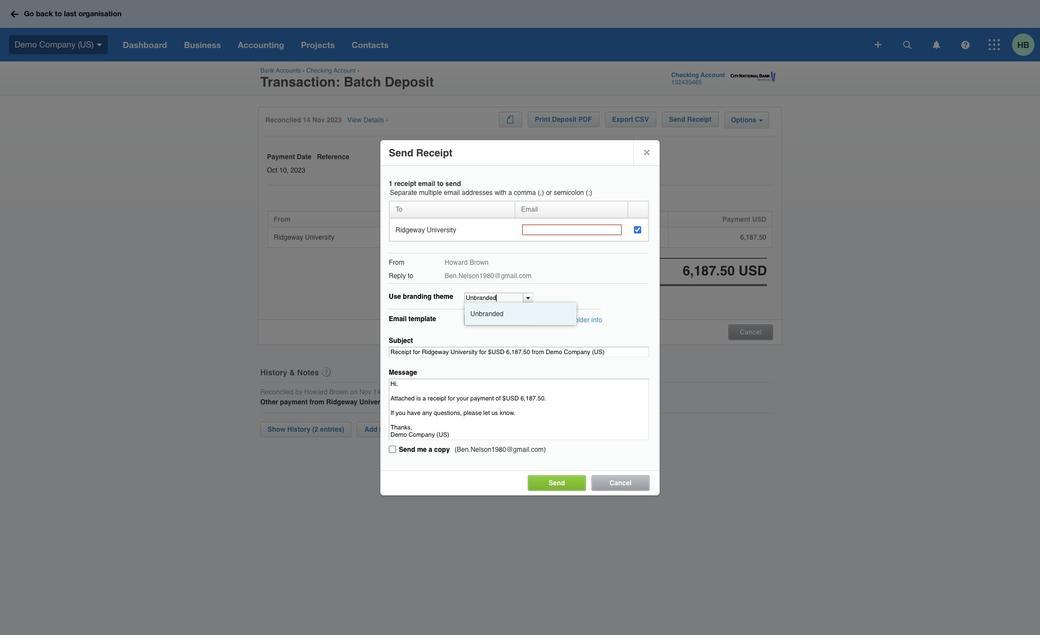 Task type: vqa. For each thing, say whether or not it's contained in the screenshot.
"0.00" link associated with Discount Received
no



Task type: locate. For each thing, give the bounding box(es) containing it.
0 vertical spatial deposit
[[385, 74, 434, 90]]

None text field
[[522, 225, 622, 235], [465, 293, 523, 303], [465, 316, 523, 325], [522, 225, 622, 235], [465, 293, 523, 303], [465, 316, 523, 325]]

account up send receipt link
[[701, 72, 725, 79]]

0 horizontal spatial ridgeway university
[[274, 233, 335, 241]]

demo company (us) button
[[0, 28, 114, 61]]

a right 'me'
[[429, 446, 433, 454]]

0 horizontal spatial howard
[[304, 388, 328, 396]]

on left 31
[[394, 399, 402, 406]]

0 horizontal spatial deposit
[[385, 74, 434, 90]]

1 horizontal spatial date
[[602, 216, 617, 223]]

1 vertical spatial email
[[389, 315, 407, 323]]

› right checking account link
[[357, 67, 360, 74]]

to inside '1 receipt email to send separate multiple email addresses with a comma (,) or semicolon (;)'
[[437, 180, 444, 188]]

1 horizontal spatial howard
[[445, 259, 468, 267]]

1 horizontal spatial cancel
[[740, 328, 762, 336]]

to
[[55, 9, 62, 18], [437, 180, 444, 188], [408, 272, 414, 280]]

export
[[612, 116, 633, 123]]

0 vertical spatial date
[[297, 153, 311, 161]]

inv-0020 link
[[409, 233, 437, 241]]

show
[[536, 316, 553, 324], [268, 426, 286, 434]]

0 horizontal spatial account
[[334, 67, 356, 74]]

to inside hb 'banner'
[[55, 9, 62, 18]]

0 vertical spatial brown
[[470, 259, 489, 267]]

6,187.50 down usd
[[741, 233, 767, 241]]

show down other
[[268, 426, 286, 434]]

1 vertical spatial date
[[602, 216, 617, 223]]

print deposit pdf link
[[528, 112, 599, 127]]

date right the due
[[602, 216, 617, 223]]

howard inside reconciled by howard brown on nov 14, 2023 at 17:43pm other payment from ridgeway university on 31 august 2011 for 6,187.50
[[304, 388, 328, 396]]

0 horizontal spatial show
[[268, 426, 286, 434]]

deposit left pdf
[[552, 116, 577, 123]]

1 horizontal spatial cancel link
[[729, 326, 773, 336]]

0 horizontal spatial cancel link
[[592, 476, 650, 491]]

0020
[[422, 233, 437, 241]]

1 horizontal spatial send receipt
[[669, 116, 712, 123]]

deposit inside 'bank accounts › checking account › transaction:                batch deposit'
[[385, 74, 434, 90]]

(,)
[[538, 189, 544, 197]]

university inside reconciled by howard brown on nov 14, 2023 at 17:43pm other payment from ridgeway university on 31 august 2011 for 6,187.50
[[360, 399, 392, 406]]

1 horizontal spatial 6,187.50
[[741, 233, 767, 241]]

copy
[[434, 446, 450, 454]]

0 horizontal spatial payment
[[267, 153, 295, 161]]

2023 left at
[[385, 388, 399, 396]]

1 vertical spatial reconciled
[[260, 388, 294, 396]]

send receipt up receipt at left
[[389, 147, 453, 159]]

2023 inside reconciled by howard brown on nov 14, 2023 at 17:43pm other payment from ridgeway university on 31 august 2011 for 6,187.50
[[385, 388, 399, 396]]

1 horizontal spatial account
[[701, 72, 725, 79]]

0 vertical spatial history
[[260, 368, 287, 377]]

0 vertical spatial nov
[[312, 116, 325, 124]]

separate
[[390, 189, 417, 197]]

1 horizontal spatial email
[[521, 206, 538, 213]]

1 vertical spatial to
[[437, 180, 444, 188]]

0 vertical spatial details
[[364, 116, 384, 124]]

0 horizontal spatial checking
[[307, 67, 332, 74]]

1 horizontal spatial email
[[444, 189, 460, 197]]

1 horizontal spatial payment
[[723, 216, 751, 223]]

account inside 'bank accounts › checking account › transaction:                batch deposit'
[[334, 67, 356, 74]]

1 vertical spatial cancel
[[610, 479, 632, 487]]

payment up 10,
[[267, 153, 295, 161]]

send link
[[528, 476, 586, 491]]

›
[[303, 67, 305, 74], [357, 67, 360, 74], [386, 116, 388, 124]]

1 vertical spatial receipt
[[416, 147, 453, 159]]

0 horizontal spatial receipt
[[416, 147, 453, 159]]

email down send
[[444, 189, 460, 197]]

0 vertical spatial cancel link
[[729, 326, 773, 336]]

1 horizontal spatial show
[[536, 316, 553, 324]]

1 horizontal spatial a
[[509, 189, 512, 197]]

None checkbox
[[634, 226, 642, 234], [389, 446, 396, 453], [634, 226, 642, 234], [389, 446, 396, 453]]

send receipt
[[669, 116, 712, 123], [389, 147, 453, 159]]

to left send
[[437, 180, 444, 188]]

from
[[310, 399, 324, 406]]

reconciled
[[265, 116, 301, 124], [260, 388, 294, 396]]

1 vertical spatial show
[[268, 426, 286, 434]]

howard up 'ben.nelson1980@gmail.com'
[[445, 259, 468, 267]]

on left 14,
[[350, 388, 358, 396]]

email
[[521, 206, 538, 213], [389, 315, 407, 323]]

details down (,)
[[525, 216, 547, 223]]

a inside '1 receipt email to send separate multiple email addresses with a comma (,) or semicolon (;)'
[[509, 189, 512, 197]]

0 horizontal spatial send receipt
[[389, 147, 453, 159]]

email down the comma
[[521, 206, 538, 213]]

1 vertical spatial howard
[[304, 388, 328, 396]]

1 vertical spatial nov
[[360, 388, 371, 396]]

1 vertical spatial deposit
[[552, 116, 577, 123]]

reconciled up other
[[260, 388, 294, 396]]

0 horizontal spatial from
[[274, 216, 291, 223]]

cancel
[[740, 328, 762, 336], [610, 479, 632, 487]]

go back to last organisation
[[24, 9, 122, 18]]

svg image
[[11, 10, 18, 18], [903, 41, 912, 49], [875, 41, 882, 48]]

howard
[[445, 259, 468, 267], [304, 388, 328, 396]]

on
[[350, 388, 358, 396], [394, 399, 402, 406]]

0 vertical spatial receipt
[[688, 116, 712, 123]]

receipt up send
[[416, 147, 453, 159]]

6,187.50 usd
[[683, 263, 767, 279]]

receipt down 132435465
[[688, 116, 712, 123]]

payment inside payment date oct 10, 2023
[[267, 153, 295, 161]]

from
[[274, 216, 291, 223], [389, 259, 405, 267]]

0 horizontal spatial brown
[[329, 388, 348, 396]]

0 vertical spatial cancel
[[740, 328, 762, 336]]

send receipt down 132435465
[[669, 116, 712, 123]]

to right reply
[[408, 272, 414, 280]]

0 vertical spatial to
[[55, 9, 62, 18]]

checking right accounts
[[307, 67, 332, 74]]

howard brown
[[445, 259, 489, 267]]

6,187.50 inside reconciled by howard brown on nov 14, 2023 at 17:43pm other payment from ridgeway university on 31 august 2011 for 6,187.50
[[465, 399, 491, 406]]

brown up 'ben.nelson1980@gmail.com'
[[470, 259, 489, 267]]

ridgeway university
[[396, 226, 456, 234], [274, 233, 335, 241]]

email up subject
[[389, 315, 407, 323]]

receipt
[[688, 116, 712, 123], [416, 147, 453, 159]]

checking up send receipt link
[[672, 72, 699, 79]]

0 horizontal spatial email
[[389, 315, 407, 323]]

0 horizontal spatial oct
[[267, 166, 278, 174]]

› right accounts
[[303, 67, 305, 74]]

0 horizontal spatial cancel
[[610, 479, 632, 487]]

hb button
[[1013, 28, 1041, 61]]

payment left usd
[[723, 216, 751, 223]]

nov
[[312, 116, 325, 124], [360, 388, 371, 396]]

1 horizontal spatial to
[[408, 272, 414, 280]]

view
[[347, 116, 362, 124]]

date inside payment date oct 10, 2023
[[297, 153, 311, 161]]

details
[[364, 116, 384, 124], [525, 216, 547, 223]]

0 vertical spatial howard
[[445, 259, 468, 267]]

1
[[389, 180, 393, 188]]

use
[[389, 293, 401, 301]]

nov left 14,
[[360, 388, 371, 396]]

payment
[[267, 153, 295, 161], [723, 216, 751, 223]]

usd
[[753, 216, 767, 223]]

0 horizontal spatial date
[[297, 153, 311, 161]]

0 horizontal spatial 6,187.50
[[465, 399, 491, 406]]

info
[[592, 316, 602, 324]]

1 vertical spatial payment
[[723, 216, 751, 223]]

1 vertical spatial 6,187.50
[[465, 399, 491, 406]]

1 vertical spatial on
[[394, 399, 402, 406]]

0 horizontal spatial ridgeway
[[274, 233, 303, 241]]

navigation inside hb 'banner'
[[114, 28, 867, 61]]

date left "reference" at the left
[[297, 153, 311, 161]]

placeholder
[[555, 316, 590, 324]]

0 horizontal spatial ›
[[303, 67, 305, 74]]

6,187.50 right the for
[[465, 399, 491, 406]]

for
[[454, 399, 463, 406]]

accounts
[[276, 67, 301, 74]]

oct left 9,
[[588, 233, 598, 241]]

1 vertical spatial oct
[[588, 233, 598, 241]]

by
[[295, 388, 303, 396]]

print deposit pdf
[[535, 116, 592, 123]]

to
[[396, 206, 403, 213]]

0 horizontal spatial nov
[[312, 116, 325, 124]]

checking inside checking account 132435465
[[672, 72, 699, 79]]

1 vertical spatial a
[[429, 446, 433, 454]]

to left last
[[55, 9, 62, 18]]

1 horizontal spatial ›
[[357, 67, 360, 74]]

email for email
[[521, 206, 538, 213]]

1 horizontal spatial ridgeway university
[[396, 226, 456, 234]]

demo
[[15, 40, 37, 49]]

hb banner
[[0, 0, 1041, 61]]

0 horizontal spatial to
[[55, 9, 62, 18]]

1 horizontal spatial svg image
[[875, 41, 882, 48]]

0 horizontal spatial details
[[364, 116, 384, 124]]

6,187.50
[[741, 233, 767, 241], [465, 399, 491, 406]]

august
[[413, 399, 436, 406]]

0 vertical spatial payment
[[267, 153, 295, 161]]

email
[[418, 180, 436, 188], [444, 189, 460, 197]]

email for email template
[[389, 315, 407, 323]]

deposit inside print deposit pdf link
[[552, 116, 577, 123]]

0 vertical spatial oct
[[267, 166, 278, 174]]

2023 inside payment date oct 10, 2023
[[291, 166, 306, 174]]

a right with
[[509, 189, 512, 197]]

1 horizontal spatial from
[[389, 259, 405, 267]]

2023 left view
[[327, 116, 342, 124]]

university
[[427, 226, 456, 234], [305, 233, 335, 241], [360, 399, 392, 406]]

nov inside reconciled by howard brown on nov 14, 2023 at 17:43pm other payment from ridgeway university on 31 august 2011 for 6,187.50
[[360, 388, 371, 396]]

2 horizontal spatial to
[[437, 180, 444, 188]]

reconciled left "14"
[[265, 116, 301, 124]]

send
[[669, 116, 686, 123], [389, 147, 414, 159], [399, 446, 415, 454], [549, 479, 565, 487]]

inv-0020
[[409, 233, 437, 241]]

account
[[334, 67, 356, 74], [701, 72, 725, 79]]

batch
[[344, 74, 381, 90]]

template
[[409, 315, 436, 323]]

account up view
[[334, 67, 356, 74]]

0 horizontal spatial university
[[305, 233, 335, 241]]

› right view
[[386, 116, 388, 124]]

history left (2
[[287, 426, 311, 434]]

0 horizontal spatial on
[[350, 388, 358, 396]]

last
[[64, 9, 76, 18]]

0 vertical spatial a
[[509, 189, 512, 197]]

0 horizontal spatial svg image
[[11, 10, 18, 18]]

0 vertical spatial 6,187.50
[[741, 233, 767, 241]]

0 vertical spatial email
[[521, 206, 538, 213]]

1 vertical spatial cancel link
[[592, 476, 650, 491]]

from down 10,
[[274, 216, 291, 223]]

email up multiple
[[418, 180, 436, 188]]

1 horizontal spatial deposit
[[552, 116, 577, 123]]

reconciled inside reconciled by howard brown on nov 14, 2023 at 17:43pm other payment from ridgeway university on 31 august 2011 for 6,187.50
[[260, 388, 294, 396]]

0 vertical spatial email
[[418, 180, 436, 188]]

132435465
[[672, 79, 702, 86]]

ridgeway
[[396, 226, 425, 234], [274, 233, 303, 241], [326, 399, 358, 406]]

0 vertical spatial show
[[536, 316, 553, 324]]

transaction:
[[260, 74, 340, 90]]

due date
[[588, 216, 617, 223]]

show left placeholder
[[536, 316, 553, 324]]

31
[[404, 399, 411, 406]]

1 vertical spatial brown
[[329, 388, 348, 396]]

oct left 10,
[[267, 166, 278, 174]]

brown up 'entries)' at bottom
[[329, 388, 348, 396]]

1 horizontal spatial ridgeway
[[326, 399, 358, 406]]

subject
[[389, 337, 413, 345]]

1 horizontal spatial checking
[[672, 72, 699, 79]]

howard up the from
[[304, 388, 328, 396]]

from up reply
[[389, 259, 405, 267]]

navigation
[[114, 28, 867, 61]]

number
[[434, 216, 459, 223]]

1 horizontal spatial nov
[[360, 388, 371, 396]]

account inside checking account 132435465
[[701, 72, 725, 79]]

1 vertical spatial details
[[525, 216, 547, 223]]

details right view
[[364, 116, 384, 124]]

brown inside reconciled by howard brown on nov 14, 2023 at 17:43pm other payment from ridgeway university on 31 august 2011 for 6,187.50
[[329, 388, 348, 396]]

history left & at the bottom of page
[[260, 368, 287, 377]]

deposit right batch
[[385, 74, 434, 90]]

2023 right 10,
[[291, 166, 306, 174]]

svg image
[[989, 39, 1000, 50], [933, 41, 940, 49], [961, 41, 970, 49], [97, 43, 102, 46]]

(2
[[312, 426, 318, 434]]

0 vertical spatial reconciled
[[265, 116, 301, 124]]

nov right "14"
[[312, 116, 325, 124]]

due
[[588, 216, 600, 223]]



Task type: describe. For each thing, give the bounding box(es) containing it.
10,
[[279, 166, 289, 174]]

0 horizontal spatial a
[[429, 446, 433, 454]]

send receipt link
[[662, 112, 719, 127]]

1 horizontal spatial oct
[[588, 233, 598, 241]]

multiple
[[419, 189, 442, 197]]

svg image inside demo company (us) popup button
[[97, 43, 102, 46]]

(us)
[[78, 40, 94, 49]]

Message text field
[[389, 379, 649, 440]]

(;)
[[586, 189, 592, 197]]

2 horizontal spatial svg image
[[903, 41, 912, 49]]

payment usd
[[723, 216, 767, 223]]

svg image inside go back to last organisation link
[[11, 10, 18, 18]]

Subject text field
[[389, 347, 649, 358]]

export csv link
[[605, 112, 656, 127]]

semicolon
[[554, 189, 584, 197]]

1 vertical spatial send receipt
[[389, 147, 453, 159]]

inv-
[[409, 233, 422, 241]]

with
[[495, 189, 507, 197]]

print
[[535, 116, 550, 123]]

payment
[[280, 399, 308, 406]]

company
[[39, 40, 76, 49]]

csv
[[635, 116, 649, 123]]

reconciled by howard brown on nov 14, 2023 at 17:43pm other payment from ridgeway university on 31 august 2011 for 6,187.50
[[260, 388, 491, 406]]

2 horizontal spatial ridgeway
[[396, 226, 425, 234]]

reconciled for reconciled by howard brown on nov 14, 2023 at 17:43pm other payment from ridgeway university on 31 august 2011 for 6,187.50
[[260, 388, 294, 396]]

add
[[365, 426, 378, 434]]

pdf
[[579, 116, 592, 123]]

checking account link
[[307, 67, 356, 74]]

use branding theme
[[389, 293, 453, 301]]

or
[[546, 189, 552, 197]]

go back to last organisation link
[[7, 4, 128, 24]]

17:43pm
[[409, 388, 436, 396]]

oct inside payment date oct 10, 2023
[[267, 166, 278, 174]]

add note link
[[357, 422, 402, 438]]

me
[[417, 446, 427, 454]]

invoice
[[409, 216, 432, 223]]

1 vertical spatial from
[[389, 259, 405, 267]]

ridgeway inside reconciled by howard brown on nov 14, 2023 at 17:43pm other payment from ridgeway university on 31 august 2011 for 6,187.50
[[326, 399, 358, 406]]

2 vertical spatial to
[[408, 272, 414, 280]]

branding
[[403, 293, 432, 301]]

2 horizontal spatial university
[[427, 226, 456, 234]]

1 vertical spatial email
[[444, 189, 460, 197]]

bank
[[260, 67, 274, 74]]

export csv
[[612, 116, 649, 123]]

0 vertical spatial from
[[274, 216, 291, 223]]

1 horizontal spatial details
[[525, 216, 547, 223]]

2023 right 9,
[[608, 233, 622, 241]]

ben.nelson1980@gmail.com
[[445, 272, 532, 280]]

9,
[[600, 233, 606, 241]]

0 horizontal spatial email
[[418, 180, 436, 188]]

14
[[303, 116, 311, 124]]

send me a copy (ben.nelson1980@gmail.com)
[[399, 446, 546, 454]]

show history (2 entries)
[[268, 426, 344, 434]]

send
[[446, 180, 461, 188]]

back
[[36, 9, 53, 18]]

show placeholder info
[[536, 316, 602, 324]]

invoice number
[[409, 216, 459, 223]]

message
[[389, 369, 417, 377]]

1 receipt email to send separate multiple email addresses with a comma (,) or semicolon (;)
[[389, 180, 592, 197]]

hb
[[1018, 39, 1030, 49]]

go
[[24, 9, 34, 18]]

show placeholder info link
[[536, 316, 602, 324]]

14,
[[373, 388, 383, 396]]

show for show placeholder info
[[536, 316, 553, 324]]

2 horizontal spatial ›
[[386, 116, 388, 124]]

reconciled 14 nov 2023 view details ›
[[265, 116, 388, 124]]

theme
[[434, 293, 453, 301]]

bank accounts › checking account › transaction:                batch deposit
[[260, 67, 434, 90]]

1 horizontal spatial on
[[394, 399, 402, 406]]

checking inside 'bank accounts › checking account › transaction:                batch deposit'
[[307, 67, 332, 74]]

date for due date
[[602, 216, 617, 223]]

bank accounts link
[[260, 67, 301, 74]]

1 horizontal spatial receipt
[[688, 116, 712, 123]]

addresses
[[462, 189, 493, 197]]

receipt
[[395, 180, 417, 188]]

0 vertical spatial send receipt
[[669, 116, 712, 123]]

comma
[[514, 189, 536, 197]]

reply
[[389, 272, 406, 280]]

unbranded
[[471, 310, 504, 318]]

options
[[731, 116, 757, 124]]

2011
[[438, 399, 452, 406]]

payment for payment usd
[[723, 216, 751, 223]]

show history (2 entries) link
[[260, 422, 352, 438]]

oct 9, 2023
[[588, 233, 622, 241]]

payment date oct 10, 2023
[[267, 153, 311, 174]]

add note
[[365, 426, 394, 434]]

payment for payment date oct 10, 2023
[[267, 153, 295, 161]]

email template
[[389, 315, 436, 323]]

other
[[260, 399, 278, 406]]

reconciled for reconciled 14 nov 2023 view details ›
[[265, 116, 301, 124]]

entries)
[[320, 426, 344, 434]]

date for payment date oct 10, 2023
[[297, 153, 311, 161]]

demo company (us)
[[15, 40, 94, 49]]

at
[[401, 388, 407, 396]]

notes
[[297, 368, 319, 377]]

show for show history (2 entries)
[[268, 426, 286, 434]]

history & notes
[[260, 368, 319, 377]]

checking account 132435465
[[672, 72, 725, 86]]

note
[[379, 426, 394, 434]]

1 horizontal spatial brown
[[470, 259, 489, 267]]

reply to
[[389, 272, 414, 280]]

1 vertical spatial history
[[287, 426, 311, 434]]

organisation
[[79, 9, 122, 18]]



